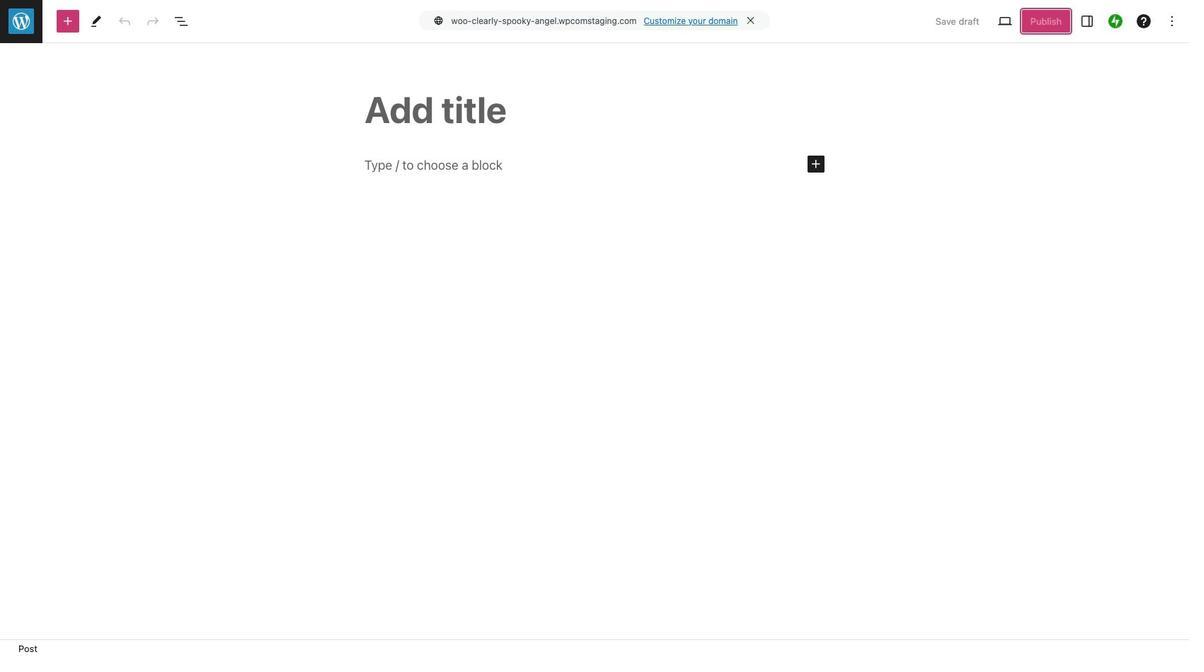 Task type: describe. For each thing, give the bounding box(es) containing it.
help image
[[1136, 13, 1153, 30]]

settings image
[[1079, 13, 1096, 30]]

jetpack image
[[1109, 14, 1123, 28]]

editor content region
[[0, 43, 1189, 640]]



Task type: vqa. For each thing, say whether or not it's contained in the screenshot.
third AutomateWoo 'Element' from the bottom
no



Task type: locate. For each thing, give the bounding box(es) containing it.
undo image
[[116, 13, 133, 30]]

toggle block inserter image
[[59, 13, 76, 30]]

tools image
[[88, 13, 105, 30]]

document overview image
[[173, 13, 190, 30]]

redo image
[[144, 13, 161, 30]]

options image
[[1164, 13, 1181, 30]]

view image
[[997, 13, 1014, 30]]



